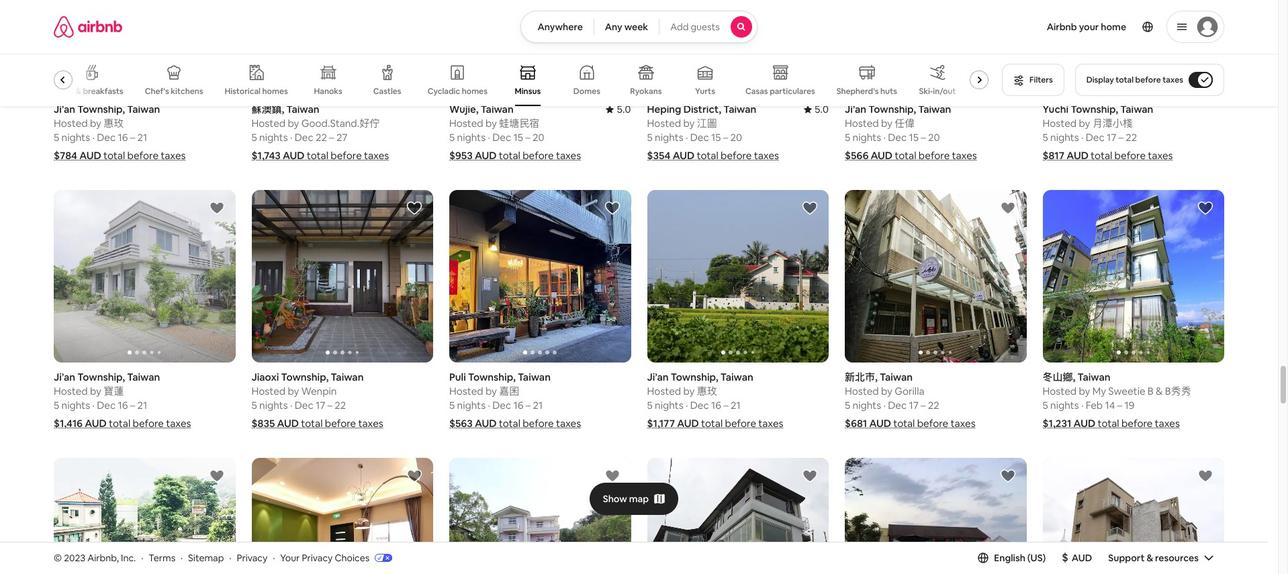 Task type: describe. For each thing, give the bounding box(es) containing it.
chef's kitchens
[[145, 86, 203, 97]]

castles
[[373, 86, 402, 97]]

domes
[[574, 86, 601, 97]]

惠玫 for $784 aud
[[104, 117, 124, 130]]

· inside '蘇澳鎮, taiwan hosted by good.stand.好佇 5 nights · dec 22 – 27 $1,743 aud total before taxes'
[[290, 131, 293, 144]]

$784 aud
[[54, 149, 101, 162]]

nights inside ji'an township, taiwan hosted by 任偉 5 nights · dec 15 – 20 $566 aud total before taxes
[[853, 131, 882, 144]]

total inside ji'an township, taiwan hosted by 惠玫 5 nights · dec 16 – 21 $784 aud total before taxes
[[104, 149, 125, 162]]

by inside 'puli township, taiwan hosted by 嘉囷 5 nights · dec 16 – 21 $563 aud total before taxes'
[[486, 385, 497, 398]]

by inside 冬山鄉, taiwan hosted by my sweetie b & b秀秀 5 nights · feb 14 – 19 $1,231 aud total before taxes
[[1080, 385, 1091, 398]]

resources
[[1156, 552, 1200, 564]]

dec inside 新北市, taiwan hosted by gorilla 5 nights · dec 17 – 22 $681 aud total before taxes
[[889, 399, 907, 412]]

b
[[1148, 385, 1154, 398]]

hanoks
[[314, 86, 343, 97]]

taiwan inside 冬山鄉, taiwan hosted by my sweetie b & b秀秀 5 nights · feb 14 – 19 $1,231 aud total before taxes
[[1078, 371, 1111, 384]]

16 for $784 aud
[[118, 131, 128, 144]]

$ aud
[[1063, 551, 1093, 565]]

$835 aud
[[252, 418, 299, 430]]

privacy inside your privacy choices link
[[302, 552, 333, 564]]

jiaoxi
[[252, 371, 279, 384]]

nights inside ji'an township, taiwan hosted by 惠玫 5 nights · dec 16 – 21 $784 aud total before taxes
[[62, 131, 90, 144]]

homes for historical homes
[[262, 86, 288, 97]]

16 for $1,177 aud
[[712, 399, 722, 412]]

choices
[[335, 552, 370, 564]]

your
[[280, 552, 300, 564]]

hosted inside jiaoxi township, taiwan hosted by wenpin 5 nights · dec 17 – 22 $835 aud total before taxes
[[252, 385, 286, 398]]

by inside ji'an township, taiwan hosted by 任偉 5 nights · dec 15 – 20 $566 aud total before taxes
[[882, 117, 893, 130]]

airbnb your home link
[[1039, 13, 1135, 41]]

ryokans
[[631, 86, 662, 97]]

ji'an for ji'an township, taiwan hosted by 惠玫 5 nights · dec 16 – 21 $1,177 aud total before taxes
[[648, 371, 669, 384]]

before inside yuchi township, taiwan hosted by 月潭小棧 5 nights · dec 17 – 22 $817 aud total before taxes
[[1115, 149, 1147, 162]]

& for resources
[[1147, 552, 1154, 564]]

5.0 out of 5 average rating image for heping district, taiwan hosted by 江圖 5 nights · dec 15 – 20 $354 aud total before taxes
[[804, 103, 829, 116]]

· inside ji'an township, taiwan hosted by 惠玫 5 nights · dec 16 – 21 $784 aud total before taxes
[[92, 131, 95, 144]]

21 for $1,416 aud
[[137, 399, 147, 412]]

minsus
[[515, 86, 541, 97]]

– inside ji'an township, taiwan hosted by 惠玫 5 nights · dec 16 – 21 $1,177 aud total before taxes
[[724, 399, 729, 412]]

township, for $1,177 aud
[[671, 371, 719, 384]]

5 inside 冬山鄉, taiwan hosted by my sweetie b & b秀秀 5 nights · feb 14 – 19 $1,231 aud total before taxes
[[1043, 399, 1049, 412]]

$817 aud
[[1043, 149, 1089, 162]]

5 inside jiaoxi township, taiwan hosted by wenpin 5 nights · dec 17 – 22 $835 aud total before taxes
[[252, 399, 257, 412]]

taiwan inside 新北市, taiwan hosted by gorilla 5 nights · dec 17 – 22 $681 aud total before taxes
[[880, 371, 913, 384]]

16 for $563 aud
[[514, 399, 524, 412]]

· inside wujie, taiwan hosted by 蛙塘民宿 5 nights · dec 15 – 20 $953 aud total before taxes
[[488, 131, 491, 144]]

– inside yuchi township, taiwan hosted by 月潭小棧 5 nights · dec 17 – 22 $817 aud total before taxes
[[1119, 131, 1124, 144]]

2 add to wishlist: puli township, taiwan image from the top
[[605, 469, 621, 485]]

taiwan inside '蘇澳鎮, taiwan hosted by good.stand.好佇 5 nights · dec 22 – 27 $1,743 aud total before taxes'
[[287, 103, 320, 116]]

group containing historical homes
[[54, 54, 995, 106]]

jiaoxi township, taiwan hosted by wenpin 5 nights · dec 17 – 22 $835 aud total before taxes
[[252, 371, 384, 430]]

nights inside 'puli township, taiwan hosted by 嘉囷 5 nights · dec 16 – 21 $563 aud total before taxes'
[[457, 399, 486, 412]]

20 inside wujie, taiwan hosted by 蛙塘民宿 5 nights · dec 15 – 20 $953 aud total before taxes
[[533, 131, 545, 144]]

dec for ji'an township, taiwan hosted by 寶蓮 5 nights · dec 16 – 21 $1,416 aud total before taxes
[[97, 399, 116, 412]]

aud
[[1072, 552, 1093, 564]]

puli
[[450, 371, 466, 384]]

· inside yuchi township, taiwan hosted by 月潭小棧 5 nights · dec 17 – 22 $817 aud total before taxes
[[1082, 131, 1084, 144]]

5 inside ji'an township, taiwan hosted by 惠玫 5 nights · dec 16 – 21 $1,177 aud total before taxes
[[648, 399, 653, 412]]

total right display
[[1116, 75, 1134, 85]]

profile element
[[774, 0, 1225, 54]]

by inside ji'an township, taiwan hosted by 惠玫 5 nights · dec 16 – 21 $1,177 aud total before taxes
[[684, 385, 695, 398]]

shepherd's
[[837, 86, 879, 97]]

before inside 'puli township, taiwan hosted by 嘉囷 5 nights · dec 16 – 21 $563 aud total before taxes'
[[523, 418, 554, 430]]

township, for $563 aud
[[468, 371, 516, 384]]

sweetie
[[1109, 385, 1146, 398]]

– inside 冬山鄉, taiwan hosted by my sweetie b & b秀秀 5 nights · feb 14 – 19 $1,231 aud total before taxes
[[1118, 399, 1123, 412]]

any
[[605, 21, 623, 33]]

nights inside '蘇澳鎮, taiwan hosted by good.stand.好佇 5 nights · dec 22 – 27 $1,743 aud total before taxes'
[[259, 131, 288, 144]]

taiwan inside heping district, taiwan hosted by 江圖 5 nights · dec 15 – 20 $354 aud total before taxes
[[724, 103, 757, 116]]

by inside ji'an township, taiwan hosted by 寶蓮 5 nights · dec 16 – 21 $1,416 aud total before taxes
[[90, 385, 101, 398]]

english (us) button
[[979, 552, 1047, 564]]

taxes inside ji'an township, taiwan hosted by 寶蓮 5 nights · dec 16 – 21 $1,416 aud total before taxes
[[166, 418, 191, 430]]

hosted inside '蘇澳鎮, taiwan hosted by good.stand.好佇 5 nights · dec 22 – 27 $1,743 aud total before taxes'
[[252, 117, 286, 130]]

total inside jiaoxi township, taiwan hosted by wenpin 5 nights · dec 17 – 22 $835 aud total before taxes
[[301, 418, 323, 430]]

& for breakfasts
[[76, 86, 81, 97]]

dec for ji'an township, taiwan hosted by 惠玫 5 nights · dec 16 – 21 $784 aud total before taxes
[[97, 131, 116, 144]]

township, for $817 aud
[[1071, 103, 1119, 116]]

· inside 'puli township, taiwan hosted by 嘉囷 5 nights · dec 16 – 21 $563 aud total before taxes'
[[488, 399, 491, 412]]

ji'an township, taiwan hosted by 寶蓮 5 nights · dec 16 – 21 $1,416 aud total before taxes
[[54, 371, 191, 430]]

taxes inside heping district, taiwan hosted by 江圖 5 nights · dec 15 – 20 $354 aud total before taxes
[[755, 149, 780, 162]]

蘇澳鎮, taiwan hosted by good.stand.好佇 5 nights · dec 22 – 27 $1,743 aud total before taxes
[[252, 103, 389, 162]]

hosted inside yuchi township, taiwan hosted by 月潭小棧 5 nights · dec 17 – 22 $817 aud total before taxes
[[1043, 117, 1077, 130]]

22 inside '蘇澳鎮, taiwan hosted by good.stand.好佇 5 nights · dec 22 – 27 $1,743 aud total before taxes'
[[316, 131, 327, 144]]

5 inside '蘇澳鎮, taiwan hosted by good.stand.好佇 5 nights · dec 22 – 27 $1,743 aud total before taxes'
[[252, 131, 257, 144]]

terms · sitemap · privacy ·
[[149, 552, 275, 564]]

support & resources
[[1109, 552, 1200, 564]]

wujie,
[[450, 103, 479, 116]]

寶蓮
[[104, 385, 124, 398]]

in/out
[[934, 86, 957, 97]]

huts
[[881, 86, 898, 97]]

– inside wujie, taiwan hosted by 蛙塘民宿 5 nights · dec 15 – 20 $953 aud total before taxes
[[526, 131, 531, 144]]

· inside ji'an township, taiwan hosted by 任偉 5 nights · dec 15 – 20 $566 aud total before taxes
[[884, 131, 886, 144]]

good.stand.好佇
[[302, 117, 380, 130]]

· left the your
[[273, 552, 275, 564]]

5 inside ji'an township, taiwan hosted by 寶蓮 5 nights · dec 16 – 21 $1,416 aud total before taxes
[[54, 399, 59, 412]]

your privacy choices
[[280, 552, 370, 564]]

district,
[[684, 103, 722, 116]]

by inside wujie, taiwan hosted by 蛙塘民宿 5 nights · dec 15 – 20 $953 aud total before taxes
[[486, 117, 497, 130]]

map
[[630, 493, 649, 505]]

taxes inside wujie, taiwan hosted by 蛙塘民宿 5 nights · dec 15 – 20 $953 aud total before taxes
[[556, 149, 581, 162]]

heping district, taiwan hosted by 江圖 5 nights · dec 15 – 20 $354 aud total before taxes
[[648, 103, 780, 162]]

dec for yuchi township, taiwan hosted by 月潭小棧 5 nights · dec 17 – 22 $817 aud total before taxes
[[1086, 131, 1105, 144]]

1 privacy from the left
[[237, 552, 268, 564]]

add to wishlist: 冬山鄉, taiwan image
[[1198, 201, 1214, 217]]

by inside ji'an township, taiwan hosted by 惠玫 5 nights · dec 16 – 21 $784 aud total before taxes
[[90, 117, 101, 130]]

21 for $1,177 aud
[[731, 399, 741, 412]]

add to wishlist: ruifang district, taiwan image
[[802, 469, 819, 485]]

hosted inside 冬山鄉, taiwan hosted by my sweetie b & b秀秀 5 nights · feb 14 – 19 $1,231 aud total before taxes
[[1043, 385, 1077, 398]]

2023
[[64, 552, 85, 564]]

dec inside '蘇澳鎮, taiwan hosted by good.stand.好佇 5 nights · dec 22 – 27 $1,743 aud total before taxes'
[[295, 131, 314, 144]]

14
[[1106, 399, 1116, 412]]

total inside 新北市, taiwan hosted by gorilla 5 nights · dec 17 – 22 $681 aud total before taxes
[[894, 418, 916, 430]]

terms
[[149, 552, 175, 564]]

– inside ji'an township, taiwan hosted by 任偉 5 nights · dec 15 – 20 $566 aud total before taxes
[[921, 131, 927, 144]]

17 inside 新北市, taiwan hosted by gorilla 5 nights · dec 17 – 22 $681 aud total before taxes
[[910, 399, 919, 412]]

airbnb
[[1047, 21, 1078, 33]]

嘉囷
[[499, 385, 520, 398]]

english (us)
[[995, 552, 1047, 564]]

$1,743 aud
[[252, 149, 305, 162]]

b秀秀
[[1166, 385, 1192, 398]]

add guests button
[[659, 11, 758, 43]]

taiwan inside wujie, taiwan hosted by 蛙塘民宿 5 nights · dec 15 – 20 $953 aud total before taxes
[[481, 103, 514, 116]]

none search field containing anywhere
[[521, 11, 758, 43]]

taiwan inside jiaoxi township, taiwan hosted by wenpin 5 nights · dec 17 – 22 $835 aud total before taxes
[[331, 371, 364, 384]]

– inside 新北市, taiwan hosted by gorilla 5 nights · dec 17 – 22 $681 aud total before taxes
[[921, 399, 926, 412]]

22 inside jiaoxi township, taiwan hosted by wenpin 5 nights · dec 17 – 22 $835 aud total before taxes
[[335, 399, 346, 412]]

show map
[[603, 493, 649, 505]]

5 inside wujie, taiwan hosted by 蛙塘民宿 5 nights · dec 15 – 20 $953 aud total before taxes
[[450, 131, 455, 144]]

before inside ji'an township, taiwan hosted by 惠玫 5 nights · dec 16 – 21 $784 aud total before taxes
[[127, 149, 159, 162]]

– inside ji'an township, taiwan hosted by 惠玫 5 nights · dec 16 – 21 $784 aud total before taxes
[[130, 131, 135, 144]]

ji'an for ji'an township, taiwan hosted by 任偉 5 nights · dec 15 – 20 $566 aud total before taxes
[[845, 103, 867, 116]]

hosted inside 'puli township, taiwan hosted by 嘉囷 5 nights · dec 16 – 21 $563 aud total before taxes'
[[450, 385, 484, 398]]

homes for cycladic homes
[[462, 86, 488, 97]]

5 inside 'puli township, taiwan hosted by 嘉囷 5 nights · dec 16 – 21 $563 aud total before taxes'
[[450, 399, 455, 412]]

filters button
[[1003, 64, 1065, 96]]

support & resources button
[[1109, 552, 1215, 564]]

1 add to wishlist: puli township, taiwan image from the top
[[605, 201, 621, 217]]

sitemap link
[[188, 552, 224, 564]]

5 inside 新北市, taiwan hosted by gorilla 5 nights · dec 17 – 22 $681 aud total before taxes
[[845, 399, 851, 412]]

before inside wujie, taiwan hosted by 蛙塘民宿 5 nights · dec 15 – 20 $953 aud total before taxes
[[523, 149, 554, 162]]

dec for puli township, taiwan hosted by 嘉囷 5 nights · dec 16 – 21 $563 aud total before taxes
[[493, 399, 512, 412]]

· right terms
[[181, 552, 183, 564]]

5.0 for wujie, taiwan hosted by 蛙塘民宿 5 nights · dec 15 – 20 $953 aud total before taxes
[[617, 103, 631, 116]]

5 inside yuchi township, taiwan hosted by 月潭小棧 5 nights · dec 17 – 22 $817 aud total before taxes
[[1043, 131, 1049, 144]]

my
[[1093, 385, 1107, 398]]

$1,416 aud
[[54, 418, 107, 430]]

taiwan inside yuchi township, taiwan hosted by 月潭小棧 5 nights · dec 17 – 22 $817 aud total before taxes
[[1121, 103, 1154, 116]]

冬山鄉,
[[1043, 371, 1076, 384]]

17 for wenpin
[[316, 399, 325, 412]]

cycladic homes
[[428, 86, 488, 97]]

home
[[1102, 21, 1127, 33]]

惠玫 for $1,177 aud
[[697, 385, 718, 398]]

hosted inside 新北市, taiwan hosted by gorilla 5 nights · dec 17 – 22 $681 aud total before taxes
[[845, 385, 879, 398]]

taxes inside 冬山鄉, taiwan hosted by my sweetie b & b秀秀 5 nights · feb 14 – 19 $1,231 aud total before taxes
[[1156, 418, 1181, 430]]

15 for $354 aud
[[712, 131, 721, 144]]

display
[[1087, 75, 1115, 85]]

casas particulares
[[746, 86, 816, 97]]

filters
[[1030, 75, 1054, 85]]

nights inside heping district, taiwan hosted by 江圖 5 nights · dec 15 – 20 $354 aud total before taxes
[[655, 131, 684, 144]]

particulares
[[770, 86, 816, 97]]

taxes inside yuchi township, taiwan hosted by 月潭小棧 5 nights · dec 17 – 22 $817 aud total before taxes
[[1149, 149, 1174, 162]]

21 for $784 aud
[[137, 131, 147, 144]]

total inside wujie, taiwan hosted by 蛙塘民宿 5 nights · dec 15 – 20 $953 aud total before taxes
[[499, 149, 521, 162]]

total inside ji'an township, taiwan hosted by 任偉 5 nights · dec 15 – 20 $566 aud total before taxes
[[895, 149, 917, 162]]

– inside jiaoxi township, taiwan hosted by wenpin 5 nights · dec 17 – 22 $835 aud total before taxes
[[328, 399, 333, 412]]

add to wishlist: ji'an township, taiwan image for ji'an township, taiwan hosted by 寶蓮 5 nights · dec 16 – 21 $1,416 aud total before taxes
[[209, 201, 225, 217]]

add to wishlist: 新北市, taiwan image
[[1000, 201, 1016, 217]]

wujie, taiwan hosted by 蛙塘民宿 5 nights · dec 15 – 20 $953 aud total before taxes
[[450, 103, 581, 162]]

taxes inside ji'an township, taiwan hosted by 惠玫 5 nights · dec 16 – 21 $784 aud total before taxes
[[161, 149, 186, 162]]

nights inside 新北市, taiwan hosted by gorilla 5 nights · dec 17 – 22 $681 aud total before taxes
[[853, 399, 882, 412]]

nights inside ji'an township, taiwan hosted by 寶蓮 5 nights · dec 16 – 21 $1,416 aud total before taxes
[[62, 399, 90, 412]]



Task type: locate. For each thing, give the bounding box(es) containing it.
by left 月潭小棧
[[1080, 117, 1091, 130]]

1 horizontal spatial 17
[[910, 399, 919, 412]]

by left "任偉" at right
[[882, 117, 893, 130]]

20 for $566 aud
[[929, 131, 940, 144]]

before inside heping district, taiwan hosted by 江圖 5 nights · dec 15 – 20 $354 aud total before taxes
[[721, 149, 752, 162]]

2 horizontal spatial 15
[[910, 131, 919, 144]]

& right "b"
[[1157, 385, 1164, 398]]

20 inside heping district, taiwan hosted by 江圖 5 nights · dec 15 – 20 $354 aud total before taxes
[[731, 131, 743, 144]]

township, down breakfasts on the top of page
[[77, 103, 125, 116]]

ji'an down 'bed'
[[54, 103, 75, 116]]

total inside 'puli township, taiwan hosted by 嘉囷 5 nights · dec 16 – 21 $563 aud total before taxes'
[[499, 418, 521, 430]]

hosted inside heping district, taiwan hosted by 江圖 5 nights · dec 15 – 20 $354 aud total before taxes
[[648, 117, 682, 130]]

add to wishlist: nanzhuang township, taiwan image
[[209, 469, 225, 485]]

20 inside ji'an township, taiwan hosted by 任偉 5 nights · dec 15 – 20 $566 aud total before taxes
[[929, 131, 940, 144]]

total inside 冬山鄉, taiwan hosted by my sweetie b & b秀秀 5 nights · feb 14 – 19 $1,231 aud total before taxes
[[1098, 418, 1120, 430]]

bed & breakfasts
[[59, 86, 123, 97]]

2 15 from the left
[[712, 131, 721, 144]]

5 up $1,177 aud
[[648, 399, 653, 412]]

蛙塘民宿
[[499, 117, 540, 130]]

ji'an for ji'an township, taiwan hosted by 寶蓮 5 nights · dec 16 – 21 $1,416 aud total before taxes
[[54, 371, 75, 384]]

total inside heping district, taiwan hosted by 江圖 5 nights · dec 15 – 20 $354 aud total before taxes
[[697, 149, 719, 162]]

by inside '蘇澳鎮, taiwan hosted by good.stand.好佇 5 nights · dec 22 – 27 $1,743 aud total before taxes'
[[288, 117, 299, 130]]

· inside 冬山鄉, taiwan hosted by my sweetie b & b秀秀 5 nights · feb 14 – 19 $1,231 aud total before taxes
[[1082, 399, 1084, 412]]

dec inside yuchi township, taiwan hosted by 月潭小棧 5 nights · dec 17 – 22 $817 aud total before taxes
[[1086, 131, 1105, 144]]

add to wishlist: wujie township, taiwan image
[[1000, 469, 1016, 485]]

ji'an township, taiwan hosted by 惠玫 5 nights · dec 16 – 21 $784 aud total before taxes
[[54, 103, 186, 162]]

add to wishlist: puli township, taiwan image
[[605, 201, 621, 217], [605, 469, 621, 485]]

township, down huts
[[869, 103, 917, 116]]

township, inside ji'an township, taiwan hosted by 惠玫 5 nights · dec 16 – 21 $1,177 aud total before taxes
[[671, 371, 719, 384]]

taiwan inside ji'an township, taiwan hosted by 寶蓮 5 nights · dec 16 – 21 $1,416 aud total before taxes
[[127, 371, 160, 384]]

0 horizontal spatial 15
[[514, 131, 523, 144]]

$953 aud
[[450, 149, 497, 162]]

yuchi township, taiwan hosted by 月潭小棧 5 nights · dec 17 – 22 $817 aud total before taxes
[[1043, 103, 1174, 162]]

township, for $566 aud
[[869, 103, 917, 116]]

21 inside 'puli township, taiwan hosted by 嘉囷 5 nights · dec 16 – 21 $563 aud total before taxes'
[[533, 399, 543, 412]]

add to wishlist: 三星鄉, taiwan image
[[407, 469, 423, 485]]

15 for $566 aud
[[910, 131, 919, 144]]

nights up $817 aud
[[1051, 131, 1080, 144]]

hosted down 'bed'
[[54, 117, 88, 130]]

airbnb,
[[88, 552, 119, 564]]

any week
[[605, 21, 649, 33]]

$566 aud
[[845, 149, 893, 162]]

· inside ji'an township, taiwan hosted by 寶蓮 5 nights · dec 16 – 21 $1,416 aud total before taxes
[[92, 399, 95, 412]]

homes up 蘇澳鎮,
[[262, 86, 288, 97]]

your privacy choices link
[[280, 552, 393, 565]]

& right support
[[1147, 552, 1154, 564]]

hosted down puli
[[450, 385, 484, 398]]

any week button
[[594, 11, 660, 43]]

hosted down jiaoxi
[[252, 385, 286, 398]]

taxes
[[1163, 75, 1184, 85], [161, 149, 186, 162], [364, 149, 389, 162], [556, 149, 581, 162], [755, 149, 780, 162], [953, 149, 978, 162], [1149, 149, 1174, 162], [166, 418, 191, 430], [359, 418, 384, 430], [556, 418, 581, 430], [759, 418, 784, 430], [951, 418, 976, 430], [1156, 418, 1181, 430]]

ji'an
[[54, 103, 75, 116], [845, 103, 867, 116], [54, 371, 75, 384], [648, 371, 669, 384]]

by inside jiaoxi township, taiwan hosted by wenpin 5 nights · dec 17 – 22 $835 aud total before taxes
[[288, 385, 299, 398]]

township, up the 寶蓮
[[77, 371, 125, 384]]

17
[[1107, 131, 1117, 144], [316, 399, 325, 412], [910, 399, 919, 412]]

total inside ji'an township, taiwan hosted by 惠玫 5 nights · dec 16 – 21 $1,177 aud total before taxes
[[702, 418, 723, 430]]

20 for $354 aud
[[731, 131, 743, 144]]

1 horizontal spatial 20
[[731, 131, 743, 144]]

dec up $1,743 aud
[[295, 131, 314, 144]]

nights
[[62, 131, 90, 144], [259, 131, 288, 144], [457, 131, 486, 144], [655, 131, 684, 144], [853, 131, 882, 144], [1051, 131, 1080, 144], [62, 399, 90, 412], [259, 399, 288, 412], [457, 399, 486, 412], [655, 399, 684, 412], [853, 399, 882, 412], [1051, 399, 1080, 412]]

江圖
[[697, 117, 718, 130]]

hosted down 蘇澳鎮,
[[252, 117, 286, 130]]

None search field
[[521, 11, 758, 43]]

hosted down 新北市,
[[845, 385, 879, 398]]

1 15 from the left
[[514, 131, 523, 144]]

ji'an up $1,177 aud
[[648, 371, 669, 384]]

hosted down yuchi
[[1043, 117, 1077, 130]]

1 horizontal spatial 惠玫
[[697, 385, 718, 398]]

· inside 新北市, taiwan hosted by gorilla 5 nights · dec 17 – 22 $681 aud total before taxes
[[884, 399, 886, 412]]

1 horizontal spatial privacy
[[302, 552, 333, 564]]

& right 'bed'
[[76, 86, 81, 97]]

ski-in/out
[[920, 86, 957, 97]]

dec down "任偉" at right
[[889, 131, 907, 144]]

nights up $354 aud
[[655, 131, 684, 144]]

3 20 from the left
[[929, 131, 940, 144]]

kitchens
[[171, 86, 203, 97]]

by down bed & breakfasts
[[90, 117, 101, 130]]

· inside ji'an township, taiwan hosted by 惠玫 5 nights · dec 16 – 21 $1,177 aud total before taxes
[[686, 399, 688, 412]]

1 horizontal spatial 5.0
[[815, 103, 829, 116]]

dec up $1,177 aud
[[691, 399, 709, 412]]

17 down wenpin
[[316, 399, 325, 412]]

15
[[514, 131, 523, 144], [712, 131, 721, 144], [910, 131, 919, 144]]

english
[[995, 552, 1026, 564]]

total
[[1116, 75, 1134, 85], [104, 149, 125, 162], [307, 149, 329, 162], [499, 149, 521, 162], [697, 149, 719, 162], [895, 149, 917, 162], [1091, 149, 1113, 162], [109, 418, 131, 430], [301, 418, 323, 430], [499, 418, 521, 430], [702, 418, 723, 430], [894, 418, 916, 430], [1098, 418, 1120, 430]]

1 5.0 from the left
[[617, 103, 631, 116]]

2 20 from the left
[[731, 131, 743, 144]]

0 horizontal spatial 5.0 out of 5 average rating image
[[606, 103, 631, 116]]

& inside 冬山鄉, taiwan hosted by my sweetie b & b秀秀 5 nights · feb 14 – 19 $1,231 aud total before taxes
[[1157, 385, 1164, 398]]

冬山鄉, taiwan hosted by my sweetie b & b秀秀 5 nights · feb 14 – 19 $1,231 aud total before taxes
[[1043, 371, 1192, 430]]

惠玫 up $1,177 aud
[[697, 385, 718, 398]]

2 add to wishlist: ji'an township, taiwan image from the left
[[802, 201, 819, 217]]

cycladic
[[428, 86, 460, 97]]

taiwan
[[127, 103, 160, 116], [287, 103, 320, 116], [481, 103, 514, 116], [724, 103, 757, 116], [919, 103, 952, 116], [1121, 103, 1154, 116], [127, 371, 160, 384], [331, 371, 364, 384], [518, 371, 551, 384], [721, 371, 754, 384], [880, 371, 913, 384], [1078, 371, 1111, 384]]

16 inside ji'an township, taiwan hosted by 惠玫 5 nights · dec 16 – 21 $784 aud total before taxes
[[118, 131, 128, 144]]

· up $563 aud
[[488, 399, 491, 412]]

1 horizontal spatial 15
[[712, 131, 721, 144]]

0 horizontal spatial 5.0
[[617, 103, 631, 116]]

anywhere button
[[521, 11, 595, 43]]

casas
[[746, 86, 769, 97]]

15 down "任偉" at right
[[910, 131, 919, 144]]

before inside ji'an township, taiwan hosted by 惠玫 5 nights · dec 16 – 21 $1,177 aud total before taxes
[[725, 418, 757, 430]]

· inside heping district, taiwan hosted by 江圖 5 nights · dec 15 – 20 $354 aud total before taxes
[[686, 131, 688, 144]]

3 15 from the left
[[910, 131, 919, 144]]

20
[[533, 131, 545, 144], [731, 131, 743, 144], [929, 131, 940, 144]]

nights inside ji'an township, taiwan hosted by 惠玫 5 nights · dec 16 – 21 $1,177 aud total before taxes
[[655, 399, 684, 412]]

nights inside 冬山鄉, taiwan hosted by my sweetie b & b秀秀 5 nights · feb 14 – 19 $1,231 aud total before taxes
[[1051, 399, 1080, 412]]

22 inside 新北市, taiwan hosted by gorilla 5 nights · dec 17 – 22 $681 aud total before taxes
[[929, 399, 940, 412]]

– inside heping district, taiwan hosted by 江圖 5 nights · dec 15 – 20 $354 aud total before taxes
[[724, 131, 729, 144]]

gorilla
[[895, 385, 925, 398]]

township, for $784 aud
[[77, 103, 125, 116]]

add to wishlist: jiaoxi township, taiwan image
[[407, 201, 423, 217]]

· left privacy link
[[229, 552, 232, 564]]

15 inside wujie, taiwan hosted by 蛙塘民宿 5 nights · dec 15 – 20 $953 aud total before taxes
[[514, 131, 523, 144]]

by left the 寶蓮
[[90, 385, 101, 398]]

total down 江圖
[[697, 149, 719, 162]]

by left gorilla
[[882, 385, 893, 398]]

yuchi
[[1043, 103, 1069, 116]]

21 inside ji'an township, taiwan hosted by 惠玫 5 nights · dec 16 – 21 $784 aud total before taxes
[[137, 131, 147, 144]]

· up $835 aud
[[290, 399, 293, 412]]

5.0 out of 5 average rating image down ryokans
[[606, 103, 631, 116]]

add
[[671, 21, 689, 33]]

· up '$1,416 aud'
[[92, 399, 95, 412]]

total down wenpin
[[301, 418, 323, 430]]

wenpin
[[302, 385, 337, 398]]

before
[[1136, 75, 1162, 85], [127, 149, 159, 162], [331, 149, 362, 162], [523, 149, 554, 162], [721, 149, 752, 162], [919, 149, 950, 162], [1115, 149, 1147, 162], [133, 418, 164, 430], [325, 418, 356, 430], [523, 418, 554, 430], [725, 418, 757, 430], [918, 418, 949, 430], [1122, 418, 1153, 430]]

5.0 down particulares
[[815, 103, 829, 116]]

anywhere
[[538, 21, 583, 33]]

before inside 新北市, taiwan hosted by gorilla 5 nights · dec 17 – 22 $681 aud total before taxes
[[918, 418, 949, 430]]

蘇澳鎮,
[[252, 103, 284, 116]]

hosted down wujie,
[[450, 117, 484, 130]]

0 horizontal spatial &
[[76, 86, 81, 97]]

5.0 out of 5 average rating image
[[606, 103, 631, 116], [804, 103, 829, 116]]

2 5.0 from the left
[[815, 103, 829, 116]]

historical homes
[[225, 86, 288, 97]]

add to wishlist: hualien city, taiwan image
[[1198, 469, 1214, 485]]

by up $1,177 aud
[[684, 385, 695, 398]]

任偉
[[895, 117, 915, 130]]

dec down gorilla
[[889, 399, 907, 412]]

· up $1,743 aud
[[290, 131, 293, 144]]

· right inc.
[[141, 552, 143, 564]]

0 vertical spatial add to wishlist: puli township, taiwan image
[[605, 201, 621, 217]]

taxes inside 新北市, taiwan hosted by gorilla 5 nights · dec 17 – 22 $681 aud total before taxes
[[951, 418, 976, 430]]

21 inside ji'an township, taiwan hosted by 寶蓮 5 nights · dec 16 – 21 $1,416 aud total before taxes
[[137, 399, 147, 412]]

hosted inside wujie, taiwan hosted by 蛙塘民宿 5 nights · dec 15 – 20 $953 aud total before taxes
[[450, 117, 484, 130]]

月潭小棧
[[1093, 117, 1134, 130]]

2 privacy from the left
[[302, 552, 333, 564]]

5 up $681 aud
[[845, 399, 851, 412]]

1 vertical spatial &
[[1157, 385, 1164, 398]]

0 horizontal spatial homes
[[262, 86, 288, 97]]

ji'an township, taiwan hosted by 任偉 5 nights · dec 15 – 20 $566 aud total before taxes
[[845, 103, 978, 162]]

total right $784 aud
[[104, 149, 125, 162]]

2 horizontal spatial &
[[1157, 385, 1164, 398]]

5 up $835 aud
[[252, 399, 257, 412]]

©
[[54, 552, 62, 564]]

township, for $1,416 aud
[[77, 371, 125, 384]]

total down 嘉囷
[[499, 418, 521, 430]]

1 horizontal spatial add to wishlist: ji'an township, taiwan image
[[802, 201, 819, 217]]

21 inside ji'an township, taiwan hosted by 惠玫 5 nights · dec 16 – 21 $1,177 aud total before taxes
[[731, 399, 741, 412]]

puli township, taiwan hosted by 嘉囷 5 nights · dec 16 – 21 $563 aud total before taxes
[[450, 371, 581, 430]]

shepherd's huts
[[837, 86, 898, 97]]

dec inside 'puli township, taiwan hosted by 嘉囷 5 nights · dec 16 – 21 $563 aud total before taxes'
[[493, 399, 512, 412]]

week
[[625, 21, 649, 33]]

0 horizontal spatial add to wishlist: ji'an township, taiwan image
[[209, 201, 225, 217]]

before inside '蘇澳鎮, taiwan hosted by good.stand.好佇 5 nights · dec 22 – 27 $1,743 aud total before taxes'
[[331, 149, 362, 162]]

before inside ji'an township, taiwan hosted by 任偉 5 nights · dec 15 – 20 $566 aud total before taxes
[[919, 149, 950, 162]]

nights up $563 aud
[[457, 399, 486, 412]]

5.0 down ryokans
[[617, 103, 631, 116]]

dec
[[97, 131, 116, 144], [295, 131, 314, 144], [493, 131, 512, 144], [691, 131, 709, 144], [889, 131, 907, 144], [1086, 131, 1105, 144], [97, 399, 116, 412], [295, 399, 314, 412], [493, 399, 512, 412], [691, 399, 709, 412], [889, 399, 907, 412]]

$563 aud
[[450, 418, 497, 430]]

新北市,
[[845, 371, 878, 384]]

sitemap
[[188, 552, 224, 564]]

ji'an inside ji'an township, taiwan hosted by 惠玫 5 nights · dec 16 – 21 $784 aud total before taxes
[[54, 103, 75, 116]]

homes up wujie,
[[462, 86, 488, 97]]

township, up 月潭小棧
[[1071, 103, 1119, 116]]

privacy link
[[237, 552, 268, 564]]

by left 江圖
[[684, 117, 695, 130]]

township, inside yuchi township, taiwan hosted by 月潭小棧 5 nights · dec 17 – 22 $817 aud total before taxes
[[1071, 103, 1119, 116]]

$
[[1063, 551, 1069, 565]]

dec down 江圖
[[691, 131, 709, 144]]

1 5.0 out of 5 average rating image from the left
[[606, 103, 631, 116]]

16 inside 'puli township, taiwan hosted by 嘉囷 5 nights · dec 16 – 21 $563 aud total before taxes'
[[514, 399, 524, 412]]

1 horizontal spatial 5.0 out of 5 average rating image
[[804, 103, 829, 116]]

0 vertical spatial &
[[76, 86, 81, 97]]

16
[[118, 131, 128, 144], [118, 399, 128, 412], [514, 399, 524, 412], [712, 399, 722, 412]]

19
[[1125, 399, 1135, 412]]

5 up $354 aud
[[648, 131, 653, 144]]

$1,177 aud
[[648, 418, 699, 430]]

ski-
[[920, 86, 934, 97]]

5 up $566 aud
[[845, 131, 851, 144]]

township, inside jiaoxi township, taiwan hosted by wenpin 5 nights · dec 17 – 22 $835 aud total before taxes
[[281, 371, 329, 384]]

0 horizontal spatial 20
[[533, 131, 545, 144]]

township, inside ji'an township, taiwan hosted by 寶蓮 5 nights · dec 16 – 21 $1,416 aud total before taxes
[[77, 371, 125, 384]]

before inside 冬山鄉, taiwan hosted by my sweetie b & b秀秀 5 nights · feb 14 – 19 $1,231 aud total before taxes
[[1122, 418, 1153, 430]]

airbnb your home
[[1047, 21, 1127, 33]]

total inside yuchi township, taiwan hosted by 月潭小棧 5 nights · dec 17 – 22 $817 aud total before taxes
[[1091, 149, 1113, 162]]

inc.
[[121, 552, 136, 564]]

taxes inside '蘇澳鎮, taiwan hosted by good.stand.好佇 5 nights · dec 22 – 27 $1,743 aud total before taxes'
[[364, 149, 389, 162]]

add to wishlist: ji'an township, taiwan image
[[209, 201, 225, 217], [802, 201, 819, 217]]

nights up $835 aud
[[259, 399, 288, 412]]

dec up $784 aud
[[97, 131, 116, 144]]

17 inside yuchi township, taiwan hosted by 月潭小棧 5 nights · dec 17 – 22 $817 aud total before taxes
[[1107, 131, 1117, 144]]

(us)
[[1028, 552, 1047, 564]]

homes
[[262, 86, 288, 97], [462, 86, 488, 97]]

ji'an inside ji'an township, taiwan hosted by 惠玫 5 nights · dec 16 – 21 $1,177 aud total before taxes
[[648, 371, 669, 384]]

taxes inside jiaoxi township, taiwan hosted by wenpin 5 nights · dec 17 – 22 $835 aud total before taxes
[[359, 418, 384, 430]]

5 up $953 aud
[[450, 131, 455, 144]]

dec for ji'an township, taiwan hosted by 任偉 5 nights · dec 15 – 20 $566 aud total before taxes
[[889, 131, 907, 144]]

22 inside yuchi township, taiwan hosted by 月潭小棧 5 nights · dec 17 – 22 $817 aud total before taxes
[[1127, 131, 1138, 144]]

2 horizontal spatial 20
[[929, 131, 940, 144]]

· up $1,177 aud
[[686, 399, 688, 412]]

dec inside heping district, taiwan hosted by 江圖 5 nights · dec 15 – 20 $354 aud total before taxes
[[691, 131, 709, 144]]

before inside ji'an township, taiwan hosted by 寶蓮 5 nights · dec 16 – 21 $1,416 aud total before taxes
[[133, 418, 164, 430]]

group
[[54, 54, 995, 106], [54, 190, 236, 363], [252, 190, 433, 363], [450, 190, 631, 363], [648, 190, 829, 363], [845, 190, 1027, 363], [1043, 190, 1225, 363], [54, 459, 236, 575], [252, 459, 433, 575], [450, 459, 631, 575], [648, 459, 829, 575], [845, 459, 1027, 575], [1043, 459, 1225, 575]]

hosted inside ji'an township, taiwan hosted by 惠玫 5 nights · dec 16 – 21 $784 aud total before taxes
[[54, 117, 88, 130]]

by left my
[[1080, 385, 1091, 398]]

taiwan inside ji'an township, taiwan hosted by 惠玫 5 nights · dec 16 – 21 $1,177 aud total before taxes
[[721, 371, 754, 384]]

ji'an inside ji'an township, taiwan hosted by 寶蓮 5 nights · dec 16 – 21 $1,416 aud total before taxes
[[54, 371, 75, 384]]

yurts
[[695, 86, 716, 97]]

historical
[[225, 86, 261, 97]]

15 down 蛙塘民宿 on the left
[[514, 131, 523, 144]]

1 horizontal spatial &
[[1147, 552, 1154, 564]]

nights up $953 aud
[[457, 131, 486, 144]]

· up $566 aud
[[884, 131, 886, 144]]

17 down 月潭小棧
[[1107, 131, 1117, 144]]

dec inside ji'an township, taiwan hosted by 任偉 5 nights · dec 15 – 20 $566 aud total before taxes
[[889, 131, 907, 144]]

1 vertical spatial 惠玫
[[697, 385, 718, 398]]

privacy left the your
[[237, 552, 268, 564]]

hosted up '$1,416 aud'
[[54, 385, 88, 398]]

2 5.0 out of 5 average rating image from the left
[[804, 103, 829, 116]]

5.0
[[617, 103, 631, 116], [815, 103, 829, 116]]

· up $784 aud
[[92, 131, 95, 144]]

dec inside jiaoxi township, taiwan hosted by wenpin 5 nights · dec 17 – 22 $835 aud total before taxes
[[295, 399, 314, 412]]

1 vertical spatial add to wishlist: puli township, taiwan image
[[605, 469, 621, 485]]

nights up '$1,416 aud'
[[62, 399, 90, 412]]

show
[[603, 493, 628, 505]]

1 horizontal spatial homes
[[462, 86, 488, 97]]

dec for jiaoxi township, taiwan hosted by wenpin 5 nights · dec 17 – 22 $835 aud total before taxes
[[295, 399, 314, 412]]

taiwan inside ji'an township, taiwan hosted by 惠玫 5 nights · dec 16 – 21 $784 aud total before taxes
[[127, 103, 160, 116]]

feb
[[1086, 399, 1104, 412]]

5.0 out of 5 average rating image for wujie, taiwan hosted by 蛙塘民宿 5 nights · dec 15 – 20 $953 aud total before taxes
[[606, 103, 631, 116]]

hosted down 冬山鄉, on the bottom
[[1043, 385, 1077, 398]]

ji'an for ji'an township, taiwan hosted by 惠玫 5 nights · dec 16 – 21 $784 aud total before taxes
[[54, 103, 75, 116]]

0 horizontal spatial 17
[[316, 399, 325, 412]]

display total before taxes
[[1087, 75, 1184, 85]]

taiwan inside 'puli township, taiwan hosted by 嘉囷 5 nights · dec 16 – 21 $563 aud total before taxes'
[[518, 371, 551, 384]]

2 horizontal spatial 17
[[1107, 131, 1117, 144]]

–
[[130, 131, 135, 144], [329, 131, 334, 144], [526, 131, 531, 144], [724, 131, 729, 144], [921, 131, 927, 144], [1119, 131, 1124, 144], [130, 399, 135, 412], [328, 399, 333, 412], [526, 399, 531, 412], [724, 399, 729, 412], [921, 399, 926, 412], [1118, 399, 1123, 412]]

5 up $1,231 aud
[[1043, 399, 1049, 412]]

dec inside ji'an township, taiwan hosted by 惠玫 5 nights · dec 16 – 21 $1,177 aud total before taxes
[[691, 399, 709, 412]]

16 for $1,416 aud
[[118, 399, 128, 412]]

· inside jiaoxi township, taiwan hosted by wenpin 5 nights · dec 17 – 22 $835 aud total before taxes
[[290, 399, 293, 412]]

0 vertical spatial 惠玫
[[104, 117, 124, 130]]

1 20 from the left
[[533, 131, 545, 144]]

by left wenpin
[[288, 385, 299, 398]]

nights up $681 aud
[[853, 399, 882, 412]]

dec for heping district, taiwan hosted by 江圖 5 nights · dec 15 – 20 $354 aud total before taxes
[[691, 131, 709, 144]]

add guests
[[671, 21, 720, 33]]

nights up $566 aud
[[853, 131, 882, 144]]

add to wishlist: ji'an township, taiwan image for ji'an township, taiwan hosted by 惠玫 5 nights · dec 16 – 21 $1,177 aud total before taxes
[[802, 201, 819, 217]]

15 down 江圖
[[712, 131, 721, 144]]

hosted inside ji'an township, taiwan hosted by 惠玫 5 nights · dec 16 – 21 $1,177 aud total before taxes
[[648, 385, 682, 398]]

nights up $784 aud
[[62, 131, 90, 144]]

by left 嘉囷
[[486, 385, 497, 398]]

privacy right the your
[[302, 552, 333, 564]]

show map button
[[590, 483, 679, 515]]

dec for ji'an township, taiwan hosted by 惠玫 5 nights · dec 16 – 21 $1,177 aud total before taxes
[[691, 399, 709, 412]]

nights inside yuchi township, taiwan hosted by 月潭小棧 5 nights · dec 17 – 22 $817 aud total before taxes
[[1051, 131, 1080, 144]]

dec inside ji'an township, taiwan hosted by 寶蓮 5 nights · dec 16 – 21 $1,416 aud total before taxes
[[97, 399, 116, 412]]

惠玫 down breakfasts on the top of page
[[104, 117, 124, 130]]

by up $1,743 aud
[[288, 117, 299, 130]]

breakfasts
[[83, 86, 123, 97]]

hosted up $1,177 aud
[[648, 385, 682, 398]]

township, up $1,177 aud
[[671, 371, 719, 384]]

5 up $817 aud
[[1043, 131, 1049, 144]]

total down good.stand.好佇
[[307, 149, 329, 162]]

nights up $1,231 aud
[[1051, 399, 1080, 412]]

17 for 月潭小棧
[[1107, 131, 1117, 144]]

· up $681 aud
[[884, 399, 886, 412]]

by inside 新北市, taiwan hosted by gorilla 5 nights · dec 17 – 22 $681 aud total before taxes
[[882, 385, 893, 398]]

total right $1,177 aud
[[702, 418, 723, 430]]

before inside jiaoxi township, taiwan hosted by wenpin 5 nights · dec 17 – 22 $835 aud total before taxes
[[325, 418, 356, 430]]

0 horizontal spatial privacy
[[237, 552, 268, 564]]

support
[[1109, 552, 1145, 564]]

by inside heping district, taiwan hosted by 江圖 5 nights · dec 15 – 20 $354 aud total before taxes
[[684, 117, 695, 130]]

total down 蛙塘民宿 on the left
[[499, 149, 521, 162]]

5 inside heping district, taiwan hosted by 江圖 5 nights · dec 15 – 20 $354 aud total before taxes
[[648, 131, 653, 144]]

21 for $563 aud
[[533, 399, 543, 412]]

$1,231 aud
[[1043, 418, 1096, 430]]

nights inside wujie, taiwan hosted by 蛙塘民宿 5 nights · dec 15 – 20 $953 aud total before taxes
[[457, 131, 486, 144]]

0 horizontal spatial 惠玫
[[104, 117, 124, 130]]

5 up $784 aud
[[54, 131, 59, 144]]

5 inside ji'an township, taiwan hosted by 惠玫 5 nights · dec 16 – 21 $784 aud total before taxes
[[54, 131, 59, 144]]

your
[[1080, 21, 1100, 33]]

5 up '$1,416 aud'
[[54, 399, 59, 412]]

5 up $1,743 aud
[[252, 131, 257, 144]]

by inside yuchi township, taiwan hosted by 月潭小棧 5 nights · dec 17 – 22 $817 aud total before taxes
[[1080, 117, 1091, 130]]

total down 14
[[1098, 418, 1120, 430]]

taxes inside ji'an township, taiwan hosted by 惠玫 5 nights · dec 16 – 21 $1,177 aud total before taxes
[[759, 418, 784, 430]]

dec down the 寶蓮
[[97, 399, 116, 412]]

15 inside ji'an township, taiwan hosted by 任偉 5 nights · dec 15 – 20 $566 aud total before taxes
[[910, 131, 919, 144]]

taxes inside ji'an township, taiwan hosted by 任偉 5 nights · dec 15 – 20 $566 aud total before taxes
[[953, 149, 978, 162]]

township, for $835 aud
[[281, 371, 329, 384]]

by left 蛙塘民宿 on the left
[[486, 117, 497, 130]]

dec down wenpin
[[295, 399, 314, 412]]

· up $817 aud
[[1082, 131, 1084, 144]]

privacy
[[237, 552, 268, 564], [302, 552, 333, 564]]

dec down 嘉囷
[[493, 399, 512, 412]]

5
[[54, 131, 59, 144], [252, 131, 257, 144], [450, 131, 455, 144], [648, 131, 653, 144], [845, 131, 851, 144], [1043, 131, 1049, 144], [54, 399, 59, 412], [252, 399, 257, 412], [450, 399, 455, 412], [648, 399, 653, 412], [845, 399, 851, 412], [1043, 399, 1049, 412]]

guests
[[691, 21, 720, 33]]

total down 月潭小棧
[[1091, 149, 1113, 162]]

5.0 out of 5 average rating image down particulares
[[804, 103, 829, 116]]

© 2023 airbnb, inc. ·
[[54, 552, 143, 564]]

1 add to wishlist: ji'an township, taiwan image from the left
[[209, 201, 225, 217]]

dec inside wujie, taiwan hosted by 蛙塘民宿 5 nights · dec 15 – 20 $953 aud total before taxes
[[493, 131, 512, 144]]

dec down 蛙塘民宿 on the left
[[493, 131, 512, 144]]

$354 aud
[[648, 149, 695, 162]]

5.0 for heping district, taiwan hosted by 江圖 5 nights · dec 15 – 20 $354 aud total before taxes
[[815, 103, 829, 116]]

5 up $563 aud
[[450, 399, 455, 412]]

2 vertical spatial &
[[1147, 552, 1154, 564]]

21
[[137, 131, 147, 144], [137, 399, 147, 412], [533, 399, 543, 412], [731, 399, 741, 412]]

16 inside ji'an township, taiwan hosted by 惠玫 5 nights · dec 16 – 21 $1,177 aud total before taxes
[[712, 399, 722, 412]]



Task type: vqa. For each thing, say whether or not it's contained in the screenshot.


